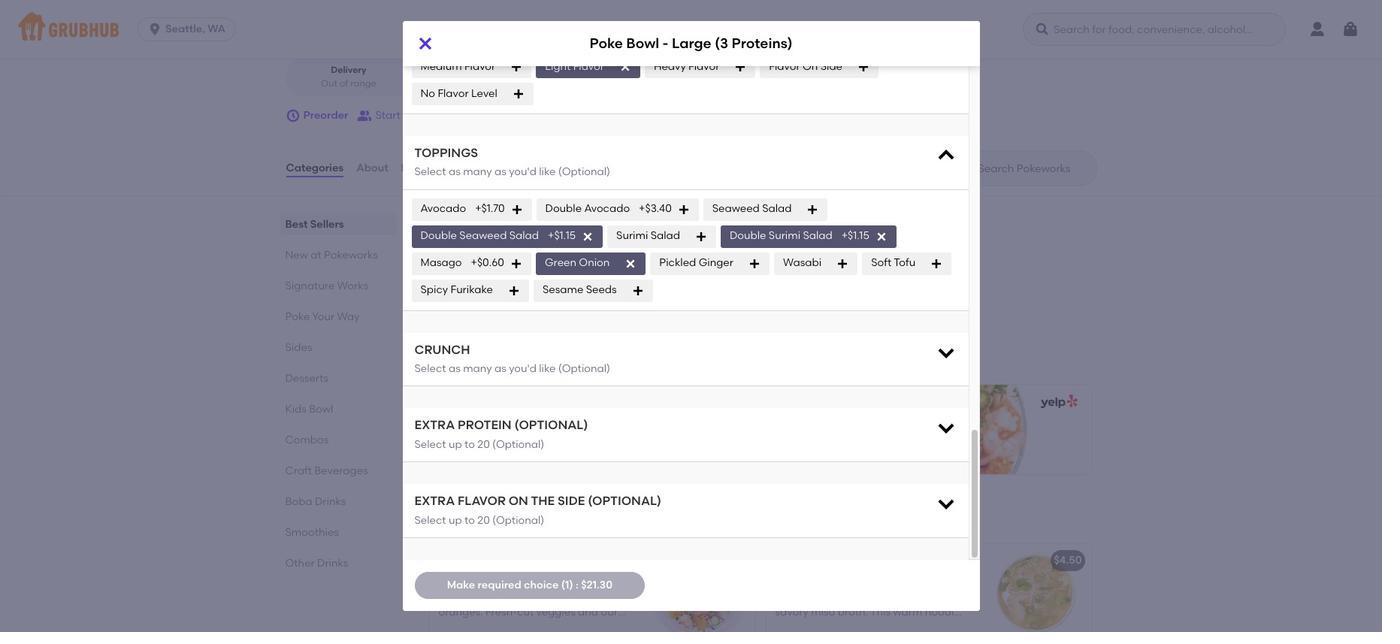 Task type: locate. For each thing, give the bounding box(es) containing it.
option group
[[285, 58, 543, 96]]

up down the flavor
[[449, 514, 462, 527]]

0 horizontal spatial double
[[421, 230, 457, 242]]

proteins)
[[732, 35, 793, 52], [559, 425, 605, 438]]

flavor right no
[[438, 87, 469, 100]]

0 horizontal spatial surimi
[[616, 230, 648, 242]]

1 horizontal spatial with
[[867, 621, 888, 632]]

0 vertical spatial 20
[[478, 438, 490, 451]]

people icon image
[[357, 108, 372, 123]]

min
[[503, 78, 519, 88]]

0 horizontal spatial order
[[436, 109, 463, 122]]

0 horizontal spatial avocado
[[421, 203, 466, 215]]

way right your on the left of page
[[337, 311, 360, 323]]

of inside "delivery out of range"
[[340, 78, 348, 88]]

level
[[471, 87, 497, 100]]

select inside extra flavor on the side (optional) select up to 20 (optional)
[[415, 514, 446, 527]]

new at pokeworks down the flavor
[[427, 509, 573, 528]]

seaweed up valid
[[460, 230, 507, 242]]

svg image
[[1342, 20, 1360, 38], [1035, 22, 1050, 37], [858, 61, 870, 73], [285, 108, 300, 123], [936, 145, 957, 166], [511, 203, 523, 215], [876, 230, 888, 242], [625, 258, 637, 270], [931, 258, 943, 270], [508, 285, 520, 297], [632, 285, 644, 297], [936, 342, 957, 363], [936, 493, 957, 514]]

bowl right 'kids'
[[309, 403, 333, 416]]

extra inside extra flavor on the side (optional) select up to 20 (optional)
[[415, 494, 455, 508]]

$15.65 down protein
[[441, 443, 472, 456]]

0 vertical spatial sellers
[[310, 218, 344, 231]]

• right ne
[[413, 4, 417, 16]]

way left ne
[[369, 4, 392, 16]]

on inside best sellers most ordered on grubhub
[[497, 359, 510, 371]]

2 up from the top
[[449, 514, 462, 527]]

flavor left on
[[769, 60, 800, 73]]

kids bowl
[[285, 403, 333, 416]]

svg image
[[147, 22, 162, 37], [416, 35, 434, 53], [511, 61, 523, 73], [619, 61, 631, 73], [735, 61, 747, 73], [513, 88, 525, 100], [678, 203, 690, 215], [807, 203, 819, 215], [582, 230, 594, 242], [695, 230, 707, 242], [510, 258, 522, 270], [749, 258, 761, 270], [837, 258, 849, 270], [936, 417, 957, 439]]

surimi down +$3.40
[[616, 230, 648, 242]]

1 horizontal spatial -
[[663, 35, 669, 52]]

smoothies
[[285, 526, 339, 539]]

2 many from the top
[[463, 362, 492, 375]]

flavor for no flavor level
[[438, 87, 469, 100]]

2 horizontal spatial double
[[730, 230, 766, 242]]

like inside crunch select as many as you'd like (optional)
[[539, 362, 556, 375]]

1 horizontal spatial +$1.15
[[842, 230, 870, 242]]

1 horizontal spatial of
[[569, 254, 579, 267]]

- inside poke bowl - regular (2 proteins) $15.65
[[496, 425, 501, 438]]

1 extra from the top
[[415, 418, 455, 433]]

0 horizontal spatial of
[[340, 78, 348, 88]]

pickup 6.0 mi • 10–20 min
[[440, 65, 519, 88]]

1 horizontal spatial $15.65
[[710, 554, 742, 567]]

best for best sellers
[[285, 218, 308, 231]]

1 vertical spatial 20
[[478, 514, 490, 527]]

1 vertical spatial with
[[867, 621, 888, 632]]

0 horizontal spatial -
[[496, 425, 501, 438]]

order down no flavor level on the left top of the page
[[436, 109, 463, 122]]

+$1.15 up orders
[[548, 230, 576, 242]]

0 horizontal spatial seaweed
[[460, 230, 507, 242]]

bowl inside poke bowl - regular (2 proteins) $15.65
[[469, 425, 494, 438]]

salad down +$3.40
[[651, 230, 680, 242]]

noodle
[[925, 606, 960, 619]]

1 vertical spatial you'd
[[509, 362, 537, 375]]

0 vertical spatial (optional)
[[515, 418, 588, 433]]

proteins) for poke bowl - large (3 proteins)
[[732, 35, 793, 52]]

bowl left regular
[[469, 425, 494, 438]]

way for your
[[337, 311, 360, 323]]

search icon image
[[954, 159, 972, 177]]

0 vertical spatial drinks
[[315, 495, 346, 508]]

and
[[922, 591, 943, 604]]

:
[[576, 579, 579, 591]]

heavy
[[654, 60, 686, 73]]

(optional) inside extra protein (optional) select up to 20 (optional)
[[492, 438, 544, 451]]

0 vertical spatial many
[[463, 166, 492, 178]]

choice
[[524, 579, 559, 591]]

1 avocado from the left
[[421, 203, 466, 215]]

1 +$1.15 from the left
[[548, 230, 576, 242]]

1 vertical spatial like
[[539, 362, 556, 375]]

food
[[402, 27, 422, 38]]

1 horizontal spatial way
[[369, 4, 392, 16]]

on
[[509, 494, 528, 508]]

2 surimi from the left
[[769, 230, 801, 242]]

(optional) right "grubhub"
[[558, 362, 610, 375]]

extra inside extra protein (optional) select up to 20 (optional)
[[415, 418, 455, 433]]

see details button
[[442, 292, 498, 319]]

1 horizontal spatial pokeworks
[[487, 509, 573, 528]]

5 select from the top
[[415, 514, 446, 527]]

on left first
[[497, 254, 510, 267]]

many down the 'toppings'
[[463, 166, 492, 178]]

0 vertical spatial you'd
[[509, 166, 537, 178]]

many inside crunch select as many as you'd like (optional)
[[463, 362, 492, 375]]

double down seaweed salad
[[730, 230, 766, 242]]

1 up from the top
[[449, 438, 462, 451]]

(optional) for toppings
[[558, 166, 610, 178]]

1 vertical spatial seaweed
[[460, 230, 507, 242]]

0 vertical spatial pokeworks
[[324, 249, 378, 262]]

you'd
[[509, 166, 537, 178], [509, 362, 537, 375]]

2 vertical spatial poke
[[441, 425, 466, 438]]

double up orders
[[545, 203, 582, 215]]

-
[[663, 35, 669, 52], [496, 425, 501, 438]]

1 vertical spatial on
[[497, 359, 510, 371]]

flavor for medium flavor
[[465, 60, 496, 73]]

garnished
[[813, 621, 864, 632]]

4 select from the top
[[415, 438, 446, 451]]

1 you'd from the top
[[509, 166, 537, 178]]

2 to from the top
[[465, 514, 475, 527]]

surimi salad
[[616, 230, 680, 242]]

delicate
[[799, 591, 841, 604]]

savory
[[775, 606, 809, 619]]

at down the best sellers
[[311, 249, 322, 262]]

on right ordered
[[497, 359, 510, 371]]

like for toppings
[[539, 166, 556, 178]]

0 vertical spatial -
[[663, 35, 669, 52]]

side
[[558, 494, 585, 508]]

no flavor level
[[421, 87, 497, 100]]

1 vertical spatial best
[[427, 338, 461, 356]]

0 vertical spatial on
[[497, 254, 510, 267]]

2 like from the top
[[539, 362, 556, 375]]

poke down most
[[441, 425, 466, 438]]

0 horizontal spatial poke
[[285, 311, 310, 323]]

1 vertical spatial extra
[[415, 494, 455, 508]]

like inside 'toppings select as many as you'd like (optional)'
[[539, 166, 556, 178]]

poke for poke bowl - large (3 proteins)
[[590, 35, 623, 52]]

2 you'd from the top
[[509, 362, 537, 375]]

(optional) down "grubhub"
[[515, 418, 588, 433]]

of left $15
[[569, 254, 579, 267]]

(optional) down 'on'
[[492, 514, 544, 527]]

1 vertical spatial (optional)
[[588, 494, 662, 508]]

with
[[775, 591, 797, 604], [867, 621, 888, 632]]

best inside best sellers most ordered on grubhub
[[427, 338, 461, 356]]

1 vertical spatial to
[[465, 514, 475, 527]]

select one
[[415, 23, 468, 36]]

drinks for other drinks
[[317, 557, 348, 570]]

as right ordered
[[495, 362, 507, 375]]

sellers for best sellers
[[310, 218, 344, 231]]

proteins) right (3
[[732, 35, 793, 52]]

you'd inside crunch select as many as you'd like (optional)
[[509, 362, 537, 375]]

start group order
[[375, 109, 463, 122]]

1 vertical spatial of
[[569, 254, 579, 267]]

2 avocado from the left
[[584, 203, 630, 215]]

best sellers most ordered on grubhub
[[427, 338, 558, 371]]

many for toppings
[[463, 166, 492, 178]]

0 vertical spatial way
[[369, 4, 392, 16]]

to
[[465, 438, 475, 451], [465, 514, 475, 527]]

1 vertical spatial up
[[449, 514, 462, 527]]

miso
[[811, 606, 835, 619]]

1 horizontal spatial double
[[545, 203, 582, 215]]

(optional) for extra
[[492, 438, 544, 451]]

0 vertical spatial with
[[775, 591, 797, 604]]

new at pokeworks up signature works
[[285, 249, 378, 262]]

0 horizontal spatial •
[[413, 4, 417, 16]]

(optional) right side
[[588, 494, 662, 508]]

up down protein
[[449, 438, 462, 451]]

0 vertical spatial new at pokeworks
[[285, 249, 378, 262]]

soft
[[871, 257, 892, 269]]

proteins) inside poke bowl - regular (2 proteins) $15.65
[[559, 425, 605, 438]]

1 horizontal spatial poke
[[441, 425, 466, 438]]

20 down the flavor
[[478, 514, 490, 527]]

flavor right light
[[573, 60, 604, 73]]

delivery
[[331, 65, 367, 75]]

1 20 from the top
[[478, 438, 490, 451]]

select
[[415, 23, 446, 36], [415, 166, 446, 178], [415, 362, 446, 375], [415, 438, 446, 451], [415, 514, 446, 527]]

0 horizontal spatial best
[[285, 218, 308, 231]]

(optional) inside 'toppings select as many as you'd like (optional)'
[[558, 166, 610, 178]]

1 vertical spatial new
[[427, 509, 462, 528]]

0 vertical spatial to
[[465, 438, 475, 451]]

20 down protein
[[478, 438, 490, 451]]

drinks right other
[[317, 557, 348, 570]]

proteins) right (2
[[559, 425, 605, 438]]

1 horizontal spatial •
[[470, 78, 473, 88]]

1 like from the top
[[539, 166, 556, 178]]

chicken noodle soup
[[775, 554, 887, 567]]

best down "categories" "button"
[[285, 218, 308, 231]]

$15.65
[[441, 443, 472, 456], [710, 554, 742, 567]]

0 horizontal spatial sellers
[[310, 218, 344, 231]]

combos
[[285, 434, 329, 447]]

1 to from the top
[[465, 438, 475, 451]]

svg image inside preorder button
[[285, 108, 300, 123]]

20 inside extra protein (optional) select up to 20 (optional)
[[478, 438, 490, 451]]

(optional) inside crunch select as many as you'd like (optional)
[[558, 362, 610, 375]]

like up double avocado
[[539, 166, 556, 178]]

0 vertical spatial like
[[539, 166, 556, 178]]

pokeworks down 'on'
[[487, 509, 573, 528]]

as down crunch
[[449, 362, 461, 375]]

1182
[[468, 4, 487, 16]]

new up signature
[[285, 249, 308, 262]]

0 horizontal spatial way
[[337, 311, 360, 323]]

flavor up 10–20
[[465, 60, 496, 73]]

1 vertical spatial new at pokeworks
[[427, 509, 573, 528]]

bowl up make required choice (1) : $21.30
[[507, 554, 532, 567]]

0 horizontal spatial yelp image
[[701, 395, 741, 409]]

0 vertical spatial new
[[285, 249, 308, 262]]

one
[[449, 23, 468, 36]]

pokeworks
[[324, 249, 378, 262], [487, 509, 573, 528]]

extra left protein
[[415, 418, 455, 433]]

up inside extra flavor on the side (optional) select up to 20 (optional)
[[449, 514, 462, 527]]

0 horizontal spatial proteins)
[[559, 425, 605, 438]]

2 extra from the top
[[415, 494, 455, 508]]

poke bowl - regular (2 proteins) $15.65
[[441, 425, 605, 456]]

double up masago
[[421, 230, 457, 242]]

medium
[[421, 60, 462, 73]]

0 horizontal spatial at
[[311, 249, 322, 262]]

extra left the flavor
[[415, 494, 455, 508]]

extra for extra flavor on the side (optional)
[[415, 494, 455, 508]]

(optional)
[[515, 418, 588, 433], [588, 494, 662, 508]]

0 vertical spatial up
[[449, 438, 462, 451]]

3 select from the top
[[415, 362, 446, 375]]

avocado left +$3.40
[[584, 203, 630, 215]]

to inside extra flavor on the side (optional) select up to 20 (optional)
[[465, 514, 475, 527]]

pokeworks up works on the left of page
[[324, 249, 378, 262]]

wa
[[208, 23, 225, 35]]

to down protein
[[465, 438, 475, 451]]

0 vertical spatial poke
[[590, 35, 623, 52]]

0 vertical spatial $15.65
[[441, 443, 472, 456]]

our
[[945, 591, 962, 604]]

1 horizontal spatial yelp image
[[1038, 395, 1078, 409]]

1 vertical spatial order
[[436, 109, 463, 122]]

1 select from the top
[[415, 23, 446, 36]]

Search Pokeworks search field
[[977, 162, 1092, 176]]

sellers up ordered
[[465, 338, 518, 356]]

2 select from the top
[[415, 166, 446, 178]]

1 horizontal spatial at
[[466, 509, 483, 528]]

2 +$1.15 from the left
[[842, 230, 870, 242]]

start
[[375, 109, 400, 122]]

way for bellevue
[[369, 4, 392, 16]]

masago
[[421, 257, 462, 269]]

1 horizontal spatial new
[[427, 509, 462, 528]]

chicken noodle soup image
[[978, 544, 1091, 632]]

2 20 from the top
[[478, 514, 490, 527]]

1 many from the top
[[463, 166, 492, 178]]

order
[[604, 27, 628, 38], [436, 109, 463, 122]]

to down the flavor
[[465, 514, 475, 527]]

this
[[871, 606, 891, 619]]

at down the flavor
[[466, 509, 483, 528]]

poke left your on the left of page
[[285, 311, 310, 323]]

onions.
[[923, 621, 959, 632]]

1 vertical spatial many
[[463, 362, 492, 375]]

categories
[[286, 162, 344, 174]]

(optional) down regular
[[492, 438, 544, 451]]

of down delivery
[[340, 78, 348, 88]]

best up most
[[427, 338, 461, 356]]

drinks down craft beverages
[[315, 495, 346, 508]]

1 surimi from the left
[[616, 230, 648, 242]]

kids
[[285, 403, 307, 416]]

$15.65 +
[[710, 554, 748, 567]]

you'd inside 'toppings select as many as you'd like (optional)'
[[509, 166, 537, 178]]

on
[[803, 60, 818, 73]]

way
[[369, 4, 392, 16], [337, 311, 360, 323]]

$15.65 left chicken in the bottom right of the page
[[710, 554, 742, 567]]

0 vertical spatial best
[[285, 218, 308, 231]]

sellers down "categories" "button"
[[310, 218, 344, 231]]

onion
[[579, 257, 610, 269]]

• right mi
[[470, 78, 473, 88]]

flavor down large at the top of page
[[689, 60, 720, 73]]

seattle,
[[165, 23, 205, 35]]

no
[[421, 87, 435, 100]]

+$1.15
[[548, 230, 576, 242], [842, 230, 870, 242]]

other drinks
[[285, 557, 348, 570]]

with down this
[[867, 621, 888, 632]]

0 vertical spatial of
[[340, 78, 348, 88]]

pickup
[[465, 65, 495, 75]]

1 horizontal spatial proteins)
[[732, 35, 793, 52]]

1 horizontal spatial avocado
[[584, 203, 630, 215]]

1 vertical spatial sellers
[[465, 338, 518, 356]]

surimi up wasabi
[[769, 230, 801, 242]]

$15
[[581, 254, 597, 267]]

0 horizontal spatial +$1.15
[[548, 230, 576, 242]]

pickled ginger
[[660, 257, 734, 269]]

1 horizontal spatial surimi
[[769, 230, 801, 242]]

main navigation navigation
[[0, 0, 1382, 59]]

+$1.15 for double surimi salad
[[842, 230, 870, 242]]

see details
[[442, 299, 498, 312]]

sesame
[[543, 284, 584, 296]]

2 horizontal spatial poke
[[590, 35, 623, 52]]

new down the flavor
[[427, 509, 462, 528]]

20
[[478, 438, 490, 451], [478, 514, 490, 527]]

0 vertical spatial order
[[604, 27, 628, 38]]

1 vertical spatial way
[[337, 311, 360, 323]]

1 vertical spatial $15.65
[[710, 554, 742, 567]]

+$1.70
[[475, 203, 505, 215]]

seaweed up the double surimi salad
[[712, 203, 760, 215]]

bowl up heavy
[[626, 35, 659, 52]]

is
[[803, 621, 810, 632]]

1 horizontal spatial sellers
[[465, 338, 518, 356]]

1 vertical spatial proteins)
[[559, 425, 605, 438]]

- for regular
[[496, 425, 501, 438]]

sellers inside best sellers most ordered on grubhub
[[465, 338, 518, 356]]

correct order
[[568, 27, 628, 38]]

like up (2
[[539, 362, 556, 375]]

0 horizontal spatial $15.65
[[441, 443, 472, 456]]

as down the 'toppings'
[[449, 166, 461, 178]]

- left regular
[[496, 425, 501, 438]]

many inside 'toppings select as many as you'd like (optional)'
[[463, 166, 492, 178]]

order right correct
[[604, 27, 628, 38]]

1 vertical spatial -
[[496, 425, 501, 438]]

1 vertical spatial poke
[[285, 311, 310, 323]]

details
[[463, 299, 498, 312]]

signature works
[[285, 280, 368, 292]]

0 horizontal spatial pokeworks
[[324, 249, 378, 262]]

many right most
[[463, 362, 492, 375]]

0 vertical spatial extra
[[415, 418, 455, 433]]

yelp image
[[701, 395, 741, 409], [1038, 395, 1078, 409]]

1 vertical spatial •
[[470, 78, 473, 88]]

(optional) up double avocado
[[558, 166, 610, 178]]

large
[[672, 35, 712, 52]]

more.
[[455, 269, 484, 282]]

poke up light flavor
[[590, 35, 623, 52]]

at
[[311, 249, 322, 262], [466, 509, 483, 528]]

green onion
[[545, 257, 610, 269]]

- for large
[[663, 35, 669, 52]]

with up savory
[[775, 591, 797, 604]]

0 vertical spatial seaweed
[[712, 203, 760, 215]]

soft tofu
[[871, 257, 916, 269]]

avocado up $3
[[421, 203, 466, 215]]

on inside $3 off offer valid on first orders of $15 or more.
[[497, 254, 510, 267]]

like
[[539, 166, 556, 178], [539, 362, 556, 375]]

+$1.15 right the double surimi salad
[[842, 230, 870, 242]]

•
[[413, 4, 417, 16], [470, 78, 473, 88]]

- up heavy
[[663, 35, 669, 52]]

(optional) inside extra flavor on the side (optional) select up to 20 (optional)
[[492, 514, 544, 527]]

1 horizontal spatial best
[[427, 338, 461, 356]]

option group containing delivery out of range
[[285, 58, 543, 96]]

0 vertical spatial proteins)
[[732, 35, 793, 52]]

1 vertical spatial drinks
[[317, 557, 348, 570]]

make required choice (1) : $21.30
[[447, 579, 613, 591]]



Task type: vqa. For each thing, say whether or not it's contained in the screenshot.
Ne
yes



Task type: describe. For each thing, give the bounding box(es) containing it.
+$1.15 for double seaweed salad
[[548, 230, 576, 242]]

0 vertical spatial •
[[413, 4, 417, 16]]

sesame seeds
[[543, 284, 617, 296]]

(optional) inside extra protein (optional) select up to 20 (optional)
[[515, 418, 588, 433]]

required
[[478, 579, 521, 591]]

flavor for heavy flavor
[[689, 60, 720, 73]]

wasabi
[[783, 257, 822, 269]]

seattle, wa button
[[138, 17, 241, 41]]

of inside $3 off offer valid on first orders of $15 or more.
[[569, 254, 579, 267]]

toppings select as many as you'd like (optional)
[[415, 146, 610, 178]]

bowl for poke bowl - large (3 proteins)
[[626, 35, 659, 52]]

0 vertical spatial at
[[311, 249, 322, 262]]

soup
[[860, 554, 887, 567]]

make
[[447, 579, 475, 591]]

about
[[356, 162, 388, 174]]

your
[[312, 311, 335, 323]]

desserts
[[285, 372, 328, 385]]

• inside pickup 6.0 mi • 10–20 min
[[470, 78, 473, 88]]

like for crunch
[[539, 362, 556, 375]]

on for off
[[497, 254, 510, 267]]

craft beverages
[[285, 465, 368, 477]]

see
[[442, 299, 461, 312]]

out
[[321, 78, 337, 88]]

1 vertical spatial pokeworks
[[487, 509, 573, 528]]

green
[[545, 257, 577, 269]]

start group order button
[[357, 102, 463, 129]]

svg image inside "seattle, wa" button
[[147, 22, 162, 37]]

(optional) inside extra flavor on the side (optional) select up to 20 (optional)
[[588, 494, 662, 508]]

range
[[350, 78, 376, 88]]

you'd for toppings
[[509, 166, 537, 178]]

+
[[742, 554, 748, 567]]

select inside crunch select as many as you'd like (optional)
[[415, 362, 446, 375]]

medium flavor
[[421, 60, 496, 73]]

lobster
[[465, 554, 504, 567]]

boba drinks
[[285, 495, 346, 508]]

sides
[[285, 341, 312, 354]]

many for crunch
[[463, 362, 492, 375]]

$3
[[442, 236, 453, 249]]

promo image
[[622, 247, 677, 302]]

preorder
[[303, 109, 348, 122]]

seeds
[[586, 284, 617, 296]]

correct
[[568, 27, 602, 38]]

bowl for poke bowl - regular (2 proteins) $15.65
[[469, 425, 494, 438]]

flavor on side
[[769, 60, 843, 73]]

sellers for best sellers most ordered on grubhub
[[465, 338, 518, 356]]

(425) 214-1182 button
[[420, 3, 487, 18]]

poke bowl - large (3 proteins)
[[590, 35, 793, 52]]

poke for poke your way
[[285, 311, 310, 323]]

best sellers
[[285, 218, 344, 231]]

first
[[512, 254, 531, 267]]

0 horizontal spatial with
[[775, 591, 797, 604]]

salad up first
[[509, 230, 539, 242]]

double for double seaweed salad
[[421, 230, 457, 242]]

(optional) for crunch
[[558, 362, 610, 375]]

best for best sellers most ordered on grubhub
[[427, 338, 461, 356]]

luxe lobster bowl
[[439, 554, 532, 567]]

flavor for light flavor
[[573, 60, 604, 73]]

off
[[456, 236, 470, 249]]

reviews
[[401, 162, 443, 174]]

ginger
[[699, 257, 734, 269]]

delivery out of range
[[321, 65, 376, 88]]

furikake
[[451, 284, 493, 296]]

on for sellers
[[497, 359, 510, 371]]

double for double avocado
[[545, 203, 582, 215]]

double avocado
[[545, 203, 630, 215]]

chicken
[[813, 576, 852, 588]]

0 horizontal spatial new
[[285, 249, 308, 262]]

mi
[[456, 78, 467, 88]]

orders
[[534, 254, 566, 267]]

0 horizontal spatial new at pokeworks
[[285, 249, 378, 262]]

10–20
[[476, 78, 501, 88]]

ne
[[395, 4, 409, 16]]

seattle, wa
[[165, 23, 225, 35]]

2 yelp image from the left
[[1038, 395, 1078, 409]]

select inside 'toppings select as many as you'd like (optional)'
[[415, 166, 446, 178]]

$21.30
[[581, 579, 613, 591]]

crunch
[[415, 342, 470, 357]]

grubhub
[[512, 359, 558, 371]]

+$3.40
[[639, 203, 672, 215]]

you'd for crunch
[[509, 362, 537, 375]]

ramen
[[844, 591, 877, 604]]

or
[[442, 269, 452, 282]]

drinks for boba drinks
[[315, 495, 346, 508]]

1 horizontal spatial seaweed
[[712, 203, 760, 215]]

spicy
[[421, 284, 448, 296]]

most
[[427, 359, 451, 371]]

poke inside poke bowl - regular (2 proteins) $15.65
[[441, 425, 466, 438]]

soup
[[775, 621, 800, 632]]

double seaweed salad
[[421, 230, 539, 242]]

extra protein (optional) select up to 20 (optional)
[[415, 418, 588, 451]]

$3 off offer valid on first orders of $15 or more.
[[442, 236, 597, 282]]

poke your way
[[285, 311, 360, 323]]

1 yelp image from the left
[[701, 395, 741, 409]]

noodles
[[880, 591, 920, 604]]

protein
[[458, 418, 512, 433]]

to inside extra protein (optional) select up to 20 (optional)
[[465, 438, 475, 451]]

+$0.60
[[471, 257, 504, 269]]

pickled
[[660, 257, 696, 269]]

(3
[[715, 35, 728, 52]]

$15.65 inside poke bowl - regular (2 proteins) $15.65
[[441, 443, 472, 456]]

other
[[285, 557, 315, 570]]

green
[[890, 621, 920, 632]]

as up +$1.70
[[495, 166, 507, 178]]

about button
[[356, 141, 389, 195]]

bowl for kids bowl
[[309, 403, 333, 416]]

regular
[[503, 425, 544, 438]]

$4.50
[[1054, 554, 1082, 567]]

proteins) for poke bowl - regular (2 proteins) $15.65
[[559, 425, 605, 438]]

select inside extra protein (optional) select up to 20 (optional)
[[415, 438, 446, 451]]

salad up wasabi
[[803, 230, 833, 242]]

heavy flavor
[[654, 60, 720, 73]]

luxe lobster bowl image
[[642, 544, 754, 632]]

1 horizontal spatial order
[[604, 27, 628, 38]]

order inside button
[[436, 109, 463, 122]]

up inside extra protein (optional) select up to 20 (optional)
[[449, 438, 462, 451]]

1 horizontal spatial new at pokeworks
[[427, 509, 573, 528]]

1 vertical spatial at
[[466, 509, 483, 528]]

toppings
[[415, 146, 478, 160]]

spicy furikake
[[421, 284, 493, 296]]

chicken
[[775, 554, 818, 567]]

double for double surimi salad
[[730, 230, 766, 242]]

noodle
[[820, 554, 858, 567]]

crunch select as many as you'd like (optional)
[[415, 342, 610, 375]]

extra for extra protein (optional)
[[415, 418, 455, 433]]

good food
[[375, 27, 422, 38]]

boba
[[285, 495, 312, 508]]

salad up the double surimi salad
[[762, 203, 792, 215]]

20 inside extra flavor on the side (optional) select up to 20 (optional)
[[478, 514, 490, 527]]

works
[[337, 280, 368, 292]]



